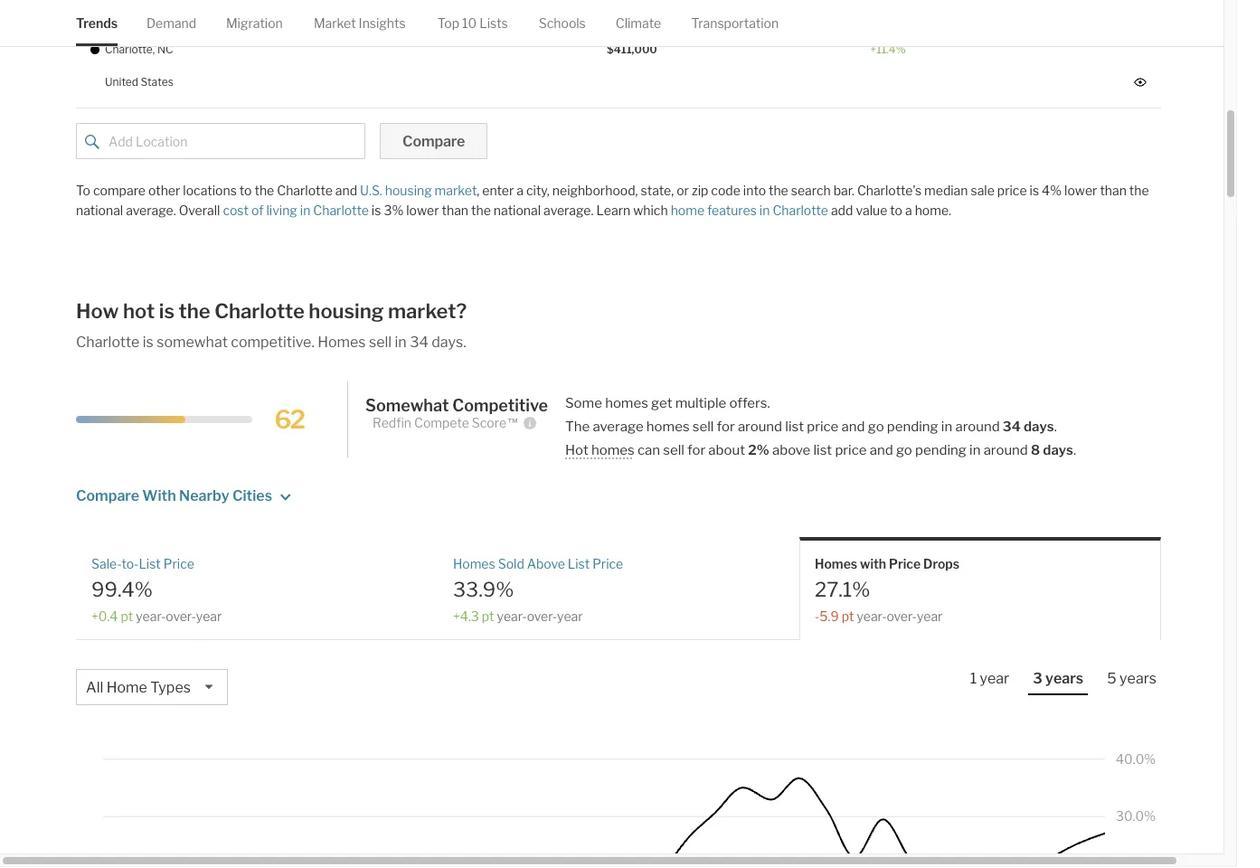 Task type: describe. For each thing, give the bounding box(es) containing it.
year- inside sale-to-list price 99.4% +0.4 pt year-over-year
[[136, 608, 166, 624]]

somewhat
[[157, 334, 228, 351]]

0 vertical spatial homes
[[605, 395, 648, 411]]

Add Location search field
[[76, 123, 365, 159]]

about
[[708, 442, 745, 459]]

top
[[437, 15, 459, 31]]

+11.4%
[[870, 42, 906, 56]]

charlotte,
[[105, 42, 155, 56]]

charlotte, nc
[[105, 42, 173, 56]]

demand
[[147, 15, 196, 31]]

0 vertical spatial days
[[1024, 419, 1054, 435]]

zip
[[692, 183, 708, 198]]

transportation link
[[691, 0, 779, 46]]

year- for 33.9%
[[497, 608, 527, 624]]

cost
[[223, 203, 249, 218]]

home.
[[915, 203, 951, 218]]

price inside homes with price drops 27.1% -5.9 pt year-over-year
[[889, 556, 921, 572]]

offers.
[[729, 395, 770, 411]]

add
[[831, 203, 853, 218]]

0 vertical spatial pending
[[887, 419, 938, 435]]

charlotte's
[[857, 183, 922, 198]]

™
[[507, 415, 519, 431]]

to-
[[122, 556, 139, 572]]

average. inside charlotte's median sale price is 4% lower than the national average.
[[126, 203, 176, 218]]

redfin compete score ™
[[373, 415, 519, 431]]

enter
[[482, 183, 514, 198]]

schools
[[539, 15, 586, 31]]

nc
[[157, 42, 173, 56]]

to
[[76, 183, 90, 198]]

the up of
[[255, 183, 274, 198]]

is left 3%
[[372, 203, 381, 218]]

-
[[815, 608, 820, 624]]

1 vertical spatial a
[[905, 203, 912, 218]]

0 vertical spatial for
[[717, 419, 735, 435]]

0 horizontal spatial sell
[[369, 334, 392, 351]]

climate link
[[616, 0, 661, 46]]

2 vertical spatial homes
[[591, 442, 635, 459]]

price inside charlotte's median sale price is 4% lower than the national average.
[[997, 183, 1027, 198]]

compare
[[93, 183, 146, 198]]

migration link
[[226, 0, 283, 46]]

cities
[[232, 488, 272, 505]]

1 vertical spatial price
[[807, 419, 839, 435]]

insights
[[359, 15, 406, 31]]

wrapper image
[[85, 135, 99, 149]]

city,
[[526, 183, 550, 198]]

somewhat
[[365, 396, 449, 415]]

of
[[251, 203, 264, 218]]

united
[[105, 75, 138, 88]]

charlotte's median sale price is 4% lower than the national average.
[[76, 183, 1149, 218]]

62
[[274, 404, 304, 435]]

above
[[527, 556, 565, 572]]

0 vertical spatial and
[[335, 183, 357, 198]]

market?
[[388, 299, 467, 323]]

3 years button
[[1028, 669, 1088, 695]]

sep 2023
[[607, 5, 656, 19]]

home
[[671, 203, 705, 218]]

1 vertical spatial pending
[[915, 442, 967, 459]]

code
[[711, 183, 741, 198]]

5 years
[[1107, 670, 1157, 687]]

the
[[565, 419, 590, 435]]

4%
[[1042, 183, 1062, 198]]

pt for 33.9%
[[482, 608, 494, 624]]

99.4%
[[91, 578, 153, 602]]

1 horizontal spatial sell
[[663, 442, 684, 459]]

other
[[148, 183, 180, 198]]

homes sold above list price 33.9% +4.3 pt year-over-year
[[453, 556, 623, 624]]

market insights link
[[314, 0, 406, 46]]

2023
[[629, 5, 656, 19]]

competitive.
[[231, 334, 314, 351]]

competitive
[[452, 396, 548, 415]]

2 vertical spatial price
[[835, 442, 867, 459]]

the up the somewhat
[[179, 299, 210, 323]]

year inside homes with price drops 27.1% -5.9 pt year-over-year
[[917, 608, 943, 624]]

1 vertical spatial for
[[687, 442, 706, 459]]

33.9%
[[453, 578, 514, 602]]

1 horizontal spatial .
[[1073, 442, 1076, 459]]

0 horizontal spatial .
[[1054, 419, 1057, 435]]

sep
[[607, 5, 627, 19]]

over- inside sale-to-list price 99.4% +0.4 pt year-over-year
[[166, 608, 196, 624]]

34 inside some homes get multiple offers. the average homes  sell for around list price and  go pending in around 34 days . hot homes can  sell for about 2% above list price and  go pending in around 8 days .
[[1003, 419, 1021, 435]]

10
[[462, 15, 477, 31]]

days.
[[432, 334, 466, 351]]

charlotte down how
[[76, 334, 140, 351]]

3 years
[[1033, 670, 1084, 687]]

the down ,
[[471, 203, 491, 218]]

1 vertical spatial homes
[[646, 419, 690, 435]]

united states
[[105, 75, 173, 88]]

which
[[633, 203, 668, 218]]

over- for 33.9%
[[527, 608, 557, 624]]

1 vertical spatial lower
[[406, 203, 439, 218]]

sold
[[498, 556, 524, 572]]

5.9
[[820, 608, 839, 624]]

types
[[150, 679, 191, 696]]

trends link
[[76, 0, 118, 46]]

learn
[[596, 203, 631, 218]]

list inside sale-to-list price 99.4% +0.4 pt year-over-year
[[139, 556, 161, 572]]

the inside charlotte's median sale price is 4% lower than the national average.
[[1129, 183, 1149, 198]]

how hot is the charlotte housing market?
[[76, 299, 467, 323]]

1 year button
[[966, 669, 1014, 693]]

the up learn which home features in charlotte add value to a home.
[[769, 183, 788, 198]]

homes for 33.9%
[[453, 556, 495, 572]]

0 vertical spatial to
[[240, 183, 252, 198]]

into
[[743, 183, 766, 198]]

migration
[[226, 15, 283, 31]]

sale
[[971, 183, 995, 198]]

score
[[472, 415, 507, 431]]

overall cost of living in charlotte is 3% lower than the national average.
[[176, 203, 594, 218]]

is inside charlotte's median sale price is 4% lower than the national average.
[[1030, 183, 1039, 198]]

demand link
[[147, 0, 196, 46]]



Task type: locate. For each thing, give the bounding box(es) containing it.
homes inside homes sold above list price 33.9% +4.3 pt year-over-year
[[453, 556, 495, 572]]

redfin
[[373, 415, 411, 431]]

27.1%
[[815, 578, 870, 602]]

1 horizontal spatial pt
[[482, 608, 494, 624]]

2 year- from the left
[[497, 608, 527, 624]]

0 horizontal spatial to
[[240, 183, 252, 198]]

pt inside homes with price drops 27.1% -5.9 pt year-over-year
[[842, 608, 854, 624]]

2%
[[748, 442, 769, 459]]

list up above
[[785, 419, 804, 435]]

1 vertical spatial go
[[896, 442, 912, 459]]

list up 99.4%
[[139, 556, 161, 572]]

1 vertical spatial .
[[1073, 442, 1076, 459]]

year- inside homes with price drops 27.1% -5.9 pt year-over-year
[[857, 608, 887, 624]]

homes up average
[[605, 395, 648, 411]]

1 horizontal spatial housing
[[385, 183, 432, 198]]

average
[[593, 419, 644, 435]]

1 horizontal spatial list
[[568, 556, 590, 572]]

sale-to-list price 99.4% +0.4 pt year-over-year
[[91, 556, 222, 624]]

1 vertical spatial sell
[[693, 419, 714, 435]]

year- down 99.4%
[[136, 608, 166, 624]]

search
[[791, 183, 831, 198]]

1 horizontal spatial average.
[[543, 203, 594, 218]]

2 horizontal spatial homes
[[815, 556, 857, 572]]

list inside homes sold above list price 33.9% +4.3 pt year-over-year
[[568, 556, 590, 572]]

market insights
[[314, 15, 406, 31]]

homes inside homes with price drops 27.1% -5.9 pt year-over-year
[[815, 556, 857, 572]]

to up cost
[[240, 183, 252, 198]]

u.s.
[[360, 183, 382, 198]]

states
[[141, 75, 173, 88]]

homes right competitive.
[[318, 334, 366, 351]]

1 horizontal spatial for
[[717, 419, 735, 435]]

compare button
[[380, 123, 488, 159]]

housing up 3%
[[385, 183, 432, 198]]

national down to
[[76, 203, 123, 218]]

1 vertical spatial 34
[[1003, 419, 1021, 435]]

than right the 4%
[[1100, 183, 1127, 198]]

housing
[[385, 183, 432, 198], [309, 299, 384, 323]]

over- inside homes with price drops 27.1% -5.9 pt year-over-year
[[887, 608, 917, 624]]

is right hot
[[159, 299, 174, 323]]

0 vertical spatial housing
[[385, 183, 432, 198]]

charlotte down search
[[773, 203, 828, 218]]

a left home. at the right top of the page
[[905, 203, 912, 218]]

1 horizontal spatial to
[[890, 203, 902, 218]]

3 pt from the left
[[842, 608, 854, 624]]

1 over- from the left
[[166, 608, 196, 624]]

homes down average
[[591, 442, 635, 459]]

pt for -
[[842, 608, 854, 624]]

above
[[772, 442, 811, 459]]

0 horizontal spatial average.
[[126, 203, 176, 218]]

pt right 5.9 at the right of the page
[[842, 608, 854, 624]]

days
[[1024, 419, 1054, 435], [1043, 442, 1073, 459]]

price inside homes sold above list price 33.9% +4.3 pt year-over-year
[[592, 556, 623, 572]]

charlotte down u.s.
[[313, 203, 369, 218]]

2 pt from the left
[[482, 608, 494, 624]]

days right '8'
[[1043, 442, 1073, 459]]

+0.4
[[91, 608, 118, 624]]

price right sale
[[997, 183, 1027, 198]]

0 horizontal spatial national
[[76, 203, 123, 218]]

0 horizontal spatial a
[[517, 183, 524, 198]]

1 horizontal spatial national
[[494, 203, 541, 218]]

1 horizontal spatial compare
[[402, 133, 465, 150]]

0 horizontal spatial and
[[335, 183, 357, 198]]

1 year- from the left
[[136, 608, 166, 624]]

1 horizontal spatial 34
[[1003, 419, 1021, 435]]

0 horizontal spatial compare
[[76, 488, 139, 505]]

year- for -
[[857, 608, 887, 624]]

0 vertical spatial compare
[[402, 133, 465, 150]]

homes
[[605, 395, 648, 411], [646, 419, 690, 435], [591, 442, 635, 459]]

housing up competitive.
[[309, 299, 384, 323]]

to compare other locations to the charlotte and u.s. housing market , enter a city, neighborhood, state, or zip code into the search bar.
[[76, 183, 854, 198]]

lower down u.s. housing market link
[[406, 203, 439, 218]]

0 horizontal spatial pt
[[121, 608, 133, 624]]

u.s. housing market link
[[360, 183, 477, 198]]

list right above
[[813, 442, 832, 459]]

,
[[477, 183, 480, 198]]

homes for 27.1%
[[815, 556, 857, 572]]

homes
[[318, 334, 366, 351], [453, 556, 495, 572], [815, 556, 857, 572]]

1 horizontal spatial over-
[[527, 608, 557, 624]]

value
[[856, 203, 887, 218]]

0 vertical spatial 34
[[410, 334, 428, 351]]

1 vertical spatial list
[[813, 442, 832, 459]]

lower inside charlotte's median sale price is 4% lower than the national average.
[[1064, 183, 1097, 198]]

1 national from the left
[[76, 203, 123, 218]]

0 horizontal spatial over-
[[166, 608, 196, 624]]

transportation
[[691, 15, 779, 31]]

average. down "neighborhood,"
[[543, 203, 594, 218]]

$411,000
[[607, 42, 657, 56]]

1 horizontal spatial lower
[[1064, 183, 1097, 198]]

2 horizontal spatial and
[[870, 442, 893, 459]]

years right 5
[[1120, 670, 1157, 687]]

0 horizontal spatial years
[[1046, 670, 1084, 687]]

year inside sale-to-list price 99.4% +0.4 pt year-over-year
[[196, 608, 222, 624]]

2 average. from the left
[[543, 203, 594, 218]]

1 horizontal spatial homes
[[453, 556, 495, 572]]

charlotte
[[277, 183, 333, 198], [313, 203, 369, 218], [773, 203, 828, 218], [214, 299, 305, 323], [76, 334, 140, 351]]

market
[[435, 183, 477, 198]]

learn which home features in charlotte add value to a home.
[[594, 203, 951, 218]]

5
[[1107, 670, 1117, 687]]

can
[[637, 442, 660, 459]]

1 vertical spatial days
[[1043, 442, 1073, 459]]

national
[[76, 203, 123, 218], [494, 203, 541, 218]]

0 vertical spatial .
[[1054, 419, 1057, 435]]

0 vertical spatial price
[[997, 183, 1027, 198]]

average. down other
[[126, 203, 176, 218]]

2 list from the left
[[568, 556, 590, 572]]

with
[[142, 488, 176, 505]]

than
[[1100, 183, 1127, 198], [442, 203, 468, 218]]

national down "enter"
[[494, 203, 541, 218]]

list right above
[[568, 556, 590, 572]]

days up '8'
[[1024, 419, 1054, 435]]

compare up u.s. housing market link
[[402, 133, 465, 150]]

top 10 lists link
[[437, 0, 508, 46]]

price right to-
[[163, 556, 194, 572]]

year- down 27.1%
[[857, 608, 887, 624]]

national inside charlotte's median sale price is 4% lower than the national average.
[[76, 203, 123, 218]]

a
[[517, 183, 524, 198], [905, 203, 912, 218]]

1 horizontal spatial year-
[[497, 608, 527, 624]]

over- down above
[[527, 608, 557, 624]]

1 year
[[970, 670, 1009, 687]]

price right with
[[889, 556, 921, 572]]

1 years from the left
[[1046, 670, 1084, 687]]

2 horizontal spatial pt
[[842, 608, 854, 624]]

lower right the 4%
[[1064, 183, 1097, 198]]

1 vertical spatial and
[[842, 419, 865, 435]]

1 pt from the left
[[121, 608, 133, 624]]

0 vertical spatial than
[[1100, 183, 1127, 198]]

and
[[335, 183, 357, 198], [842, 419, 865, 435], [870, 442, 893, 459]]

than down market
[[442, 203, 468, 218]]

year- inside homes sold above list price 33.9% +4.3 pt year-over-year
[[497, 608, 527, 624]]

over- inside homes sold above list price 33.9% +4.3 pt year-over-year
[[527, 608, 557, 624]]

compare with nearby cities
[[76, 488, 272, 505]]

2 vertical spatial and
[[870, 442, 893, 459]]

1 horizontal spatial years
[[1120, 670, 1157, 687]]

charlotte is somewhat competitive. homes sell in 34 days.
[[76, 334, 466, 351]]

2 horizontal spatial year-
[[857, 608, 887, 624]]

somewhat competitive
[[365, 396, 548, 415]]

sell right the can
[[663, 442, 684, 459]]

pt inside sale-to-list price 99.4% +0.4 pt year-over-year
[[121, 608, 133, 624]]

0 horizontal spatial price
[[163, 556, 194, 572]]

2 years from the left
[[1120, 670, 1157, 687]]

homes up 27.1%
[[815, 556, 857, 572]]

compare for compare
[[402, 133, 465, 150]]

2 national from the left
[[494, 203, 541, 218]]

a left city,
[[517, 183, 524, 198]]

2 horizontal spatial over-
[[887, 608, 917, 624]]

over- up types
[[166, 608, 196, 624]]

compare left 'with'
[[76, 488, 139, 505]]

3 over- from the left
[[887, 608, 917, 624]]

0 horizontal spatial list
[[785, 419, 804, 435]]

price inside sale-to-list price 99.4% +0.4 pt year-over-year
[[163, 556, 194, 572]]

0 horizontal spatial year-
[[136, 608, 166, 624]]

0 horizontal spatial go
[[868, 419, 884, 435]]

average.
[[126, 203, 176, 218], [543, 203, 594, 218]]

lower
[[1064, 183, 1097, 198], [406, 203, 439, 218]]

is left the 4%
[[1030, 183, 1039, 198]]

pending
[[887, 419, 938, 435], [915, 442, 967, 459]]

to down "charlotte's"
[[890, 203, 902, 218]]

1
[[970, 670, 977, 687]]

3
[[1033, 670, 1043, 687]]

some homes get multiple offers. the average homes  sell for around list price and  go pending in around 34 days . hot homes can  sell for about 2% above list price and  go pending in around 8 days .
[[565, 395, 1076, 459]]

1 horizontal spatial list
[[813, 442, 832, 459]]

to
[[240, 183, 252, 198], [890, 203, 902, 218]]

0 horizontal spatial homes
[[318, 334, 366, 351]]

years right 3
[[1046, 670, 1084, 687]]

bar.
[[834, 183, 854, 198]]

0 horizontal spatial housing
[[309, 299, 384, 323]]

year inside button
[[980, 670, 1009, 687]]

1 vertical spatial compare
[[76, 488, 139, 505]]

+4.3
[[453, 608, 479, 624]]

compete
[[414, 415, 469, 431]]

overall
[[179, 203, 220, 218]]

home
[[106, 679, 147, 696]]

all
[[86, 679, 103, 696]]

hot
[[123, 299, 155, 323]]

0 vertical spatial list
[[785, 419, 804, 435]]

lists
[[479, 15, 508, 31]]

0 horizontal spatial 34
[[410, 334, 428, 351]]

1 vertical spatial to
[[890, 203, 902, 218]]

1 horizontal spatial and
[[842, 419, 865, 435]]

neighborhood,
[[552, 183, 638, 198]]

0 vertical spatial sell
[[369, 334, 392, 351]]

for left about
[[687, 442, 706, 459]]

sell down multiple
[[693, 419, 714, 435]]

pt right +0.4
[[121, 608, 133, 624]]

over- for -
[[887, 608, 917, 624]]

the right the 4%
[[1129, 183, 1149, 198]]

1 list from the left
[[139, 556, 161, 572]]

0 vertical spatial a
[[517, 183, 524, 198]]

year- down 33.9%
[[497, 608, 527, 624]]

pt right +4.3
[[482, 608, 494, 624]]

2 vertical spatial sell
[[663, 442, 684, 459]]

is
[[1030, 183, 1039, 198], [372, 203, 381, 218], [159, 299, 174, 323], [143, 334, 154, 351]]

2 horizontal spatial price
[[889, 556, 921, 572]]

multiple
[[675, 395, 726, 411]]

0 horizontal spatial than
[[442, 203, 468, 218]]

2 over- from the left
[[527, 608, 557, 624]]

pt inside homes sold above list price 33.9% +4.3 pt year-over-year
[[482, 608, 494, 624]]

0 horizontal spatial lower
[[406, 203, 439, 218]]

3 year- from the left
[[857, 608, 887, 624]]

price up above
[[807, 419, 839, 435]]

features
[[707, 203, 757, 218]]

0 horizontal spatial list
[[139, 556, 161, 572]]

compare
[[402, 133, 465, 150], [76, 488, 139, 505]]

3%
[[384, 203, 404, 218]]

year inside homes sold above list price 33.9% +4.3 pt year-over-year
[[557, 608, 583, 624]]

1 horizontal spatial price
[[592, 556, 623, 572]]

than inside charlotte's median sale price is 4% lower than the national average.
[[1100, 183, 1127, 198]]

homes up 33.9%
[[453, 556, 495, 572]]

years for 3 years
[[1046, 670, 1084, 687]]

1 average. from the left
[[126, 203, 176, 218]]

sell down market?
[[369, 334, 392, 351]]

price right above
[[592, 556, 623, 572]]

2 horizontal spatial sell
[[693, 419, 714, 435]]

0 vertical spatial go
[[868, 419, 884, 435]]

1 price from the left
[[163, 556, 194, 572]]

1 horizontal spatial a
[[905, 203, 912, 218]]

price
[[163, 556, 194, 572], [592, 556, 623, 572], [889, 556, 921, 572]]

for up about
[[717, 419, 735, 435]]

drops
[[923, 556, 960, 572]]

8
[[1031, 442, 1040, 459]]

charlotte up living
[[277, 183, 333, 198]]

over-
[[166, 608, 196, 624], [527, 608, 557, 624], [887, 608, 917, 624]]

the
[[255, 183, 274, 198], [769, 183, 788, 198], [1129, 183, 1149, 198], [471, 203, 491, 218], [179, 299, 210, 323]]

homes down get
[[646, 419, 690, 435]]

1 horizontal spatial go
[[896, 442, 912, 459]]

compare inside 'button'
[[402, 133, 465, 150]]

with
[[860, 556, 886, 572]]

top 10 lists
[[437, 15, 508, 31]]

1 horizontal spatial than
[[1100, 183, 1127, 198]]

locations
[[183, 183, 237, 198]]

1 vertical spatial housing
[[309, 299, 384, 323]]

trends
[[76, 15, 118, 31]]

1 vertical spatial than
[[442, 203, 468, 218]]

0 horizontal spatial for
[[687, 442, 706, 459]]

years for 5 years
[[1120, 670, 1157, 687]]

charlotte up charlotte is somewhat competitive. homes sell in 34 days.
[[214, 299, 305, 323]]

over- right 5.9 at the right of the page
[[887, 608, 917, 624]]

market
[[314, 15, 356, 31]]

price right above
[[835, 442, 867, 459]]

0 vertical spatial lower
[[1064, 183, 1097, 198]]

years
[[1046, 670, 1084, 687], [1120, 670, 1157, 687]]

is down hot
[[143, 334, 154, 351]]

2 price from the left
[[592, 556, 623, 572]]

in
[[300, 203, 310, 218], [760, 203, 770, 218], [395, 334, 407, 351], [941, 419, 952, 435], [969, 442, 981, 459]]

all home types
[[86, 679, 191, 696]]

compare for compare with nearby cities
[[76, 488, 139, 505]]

3 price from the left
[[889, 556, 921, 572]]



Task type: vqa. For each thing, say whether or not it's contained in the screenshot.
bottom to
yes



